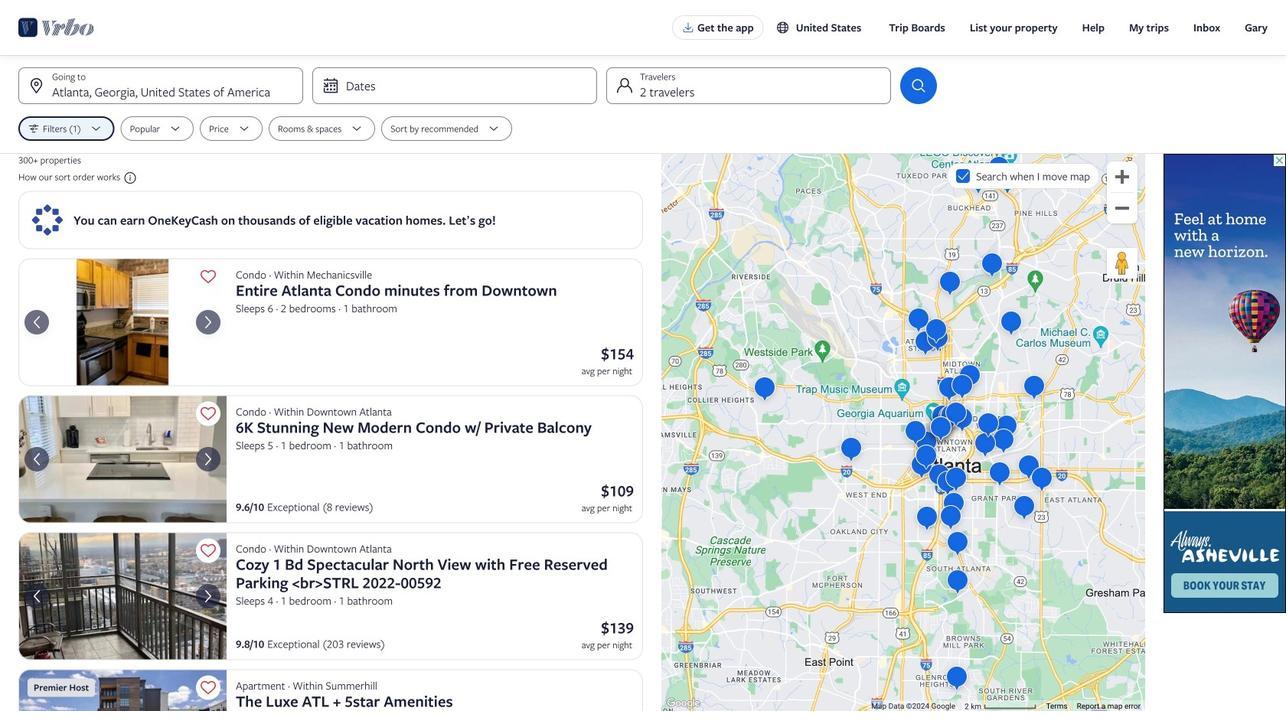 Task type: locate. For each thing, give the bounding box(es) containing it.
1 private kitchen image from the top
[[18, 259, 227, 387]]

1 vertical spatial private kitchen image
[[18, 396, 227, 524]]

map region
[[662, 154, 1146, 712]]

one key blue tier image
[[31, 203, 64, 237]]

small image
[[777, 21, 790, 34]]

2 private kitchen image from the top
[[18, 396, 227, 524]]

0 vertical spatial private kitchen image
[[18, 259, 227, 387]]

private kitchen image
[[18, 259, 227, 387], [18, 396, 227, 524]]

download the app button image
[[683, 21, 695, 34]]

google image
[[666, 696, 702, 712]]

show next image for 6k stunning new modern condo w/ private balcony image
[[199, 450, 218, 469]]

show next image for cozy 1 bd  spectacular north view with free reserved parking <br>strl 2022-00592 image
[[199, 588, 218, 606]]

pool image
[[18, 670, 227, 712]]

property grounds image
[[18, 533, 227, 661]]

private kitchen image for 'show previous image for entire atlanta condo minutes from downtown'
[[18, 259, 227, 387]]

show previous image for cozy 1 bd  spectacular north view with free reserved parking <br>strl 2022-00592 image
[[28, 588, 46, 606]]



Task type: vqa. For each thing, say whether or not it's contained in the screenshot.
1st Private kitchen Image from the bottom
yes



Task type: describe. For each thing, give the bounding box(es) containing it.
small image
[[120, 171, 137, 185]]

show next image for entire atlanta condo minutes from downtown image
[[199, 313, 218, 332]]

vrbo logo image
[[18, 15, 94, 40]]

show previous image for 6k stunning new modern condo w/ private balcony image
[[28, 450, 46, 469]]

show previous image for entire atlanta condo minutes from downtown image
[[28, 313, 46, 332]]

search image
[[910, 77, 928, 95]]

private kitchen image for show previous image for 6k stunning new modern condo w/ private balcony
[[18, 396, 227, 524]]



